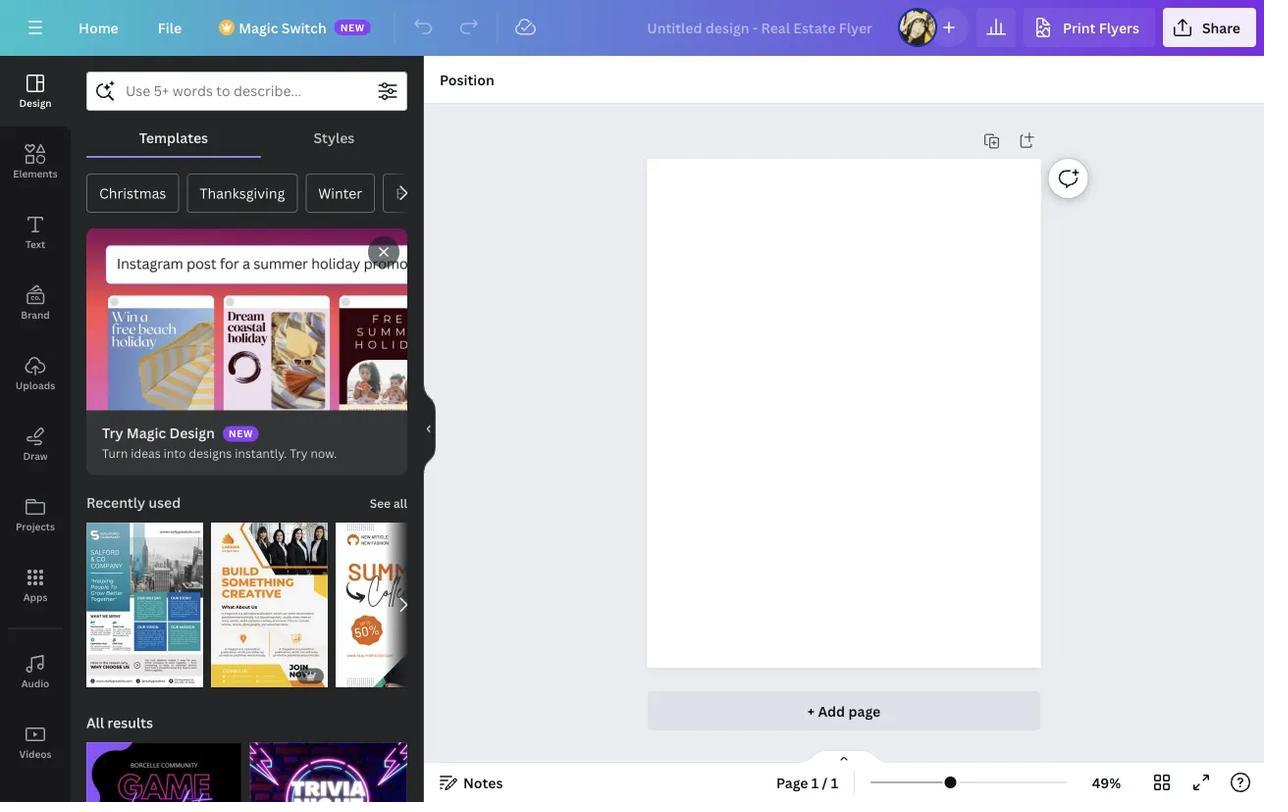 Task type: vqa. For each thing, say whether or not it's contained in the screenshot.
1 to the left
yes



Task type: describe. For each thing, give the bounding box(es) containing it.
elements button
[[0, 127, 71, 197]]

home link
[[63, 8, 134, 47]]

recently used
[[86, 494, 181, 512]]

magic inside the main menu bar
[[239, 18, 278, 37]]

ideas
[[131, 446, 161, 462]]

green and blue modern creative company profile flyer group
[[86, 511, 203, 688]]

Use 5+ words to describe... search field
[[126, 73, 368, 110]]

print
[[1063, 18, 1096, 37]]

1 vertical spatial magic
[[127, 424, 166, 443]]

videos
[[19, 748, 51, 761]]

file
[[158, 18, 182, 37]]

text button
[[0, 197, 71, 268]]

print flyers
[[1063, 18, 1140, 37]]

design button
[[0, 56, 71, 127]]

flyers
[[1099, 18, 1140, 37]]

1 vertical spatial new
[[229, 427, 253, 441]]

apps
[[23, 591, 47, 604]]

file button
[[142, 8, 197, 47]]

instagram post for a summer holiday promo image
[[86, 229, 407, 411]]

2 1 from the left
[[831, 774, 838, 793]]

styles button
[[261, 119, 407, 156]]

thanksgiving
[[200, 184, 285, 203]]

notes button
[[432, 768, 511, 799]]

0 vertical spatial try
[[102, 424, 123, 443]]

see all
[[370, 496, 407, 512]]

uploads button
[[0, 339, 71, 409]]

home
[[79, 18, 119, 37]]

magic switch
[[239, 18, 327, 37]]

draw button
[[0, 409, 71, 480]]

elements
[[13, 167, 58, 180]]

all
[[86, 714, 104, 733]]

+
[[808, 702, 815, 721]]

+ add page
[[808, 702, 881, 721]]

recently
[[86, 494, 145, 512]]

black friday button
[[383, 174, 486, 213]]

text
[[25, 238, 45, 251]]

christmas button
[[86, 174, 179, 213]]

1 1 from the left
[[812, 774, 819, 793]]

templates
[[139, 128, 208, 147]]

black
[[396, 184, 431, 203]]

audio
[[21, 677, 49, 691]]

/
[[822, 774, 828, 793]]

game night flyer image
[[86, 743, 242, 803]]

templates button
[[86, 119, 261, 156]]

friday
[[435, 184, 474, 203]]

print flyers button
[[1024, 8, 1155, 47]]

fashion (flyer) image
[[336, 523, 453, 688]]

page
[[849, 702, 881, 721]]

new inside the main menu bar
[[340, 21, 365, 34]]

uploads
[[16, 379, 55, 392]]

page 1 / 1
[[776, 774, 838, 793]]

draw
[[23, 450, 48, 463]]

switch
[[282, 18, 327, 37]]

hide image
[[423, 382, 436, 477]]

49% button
[[1075, 768, 1139, 799]]

1 vertical spatial design
[[169, 424, 215, 443]]

videos button
[[0, 708, 71, 778]]



Task type: locate. For each thing, give the bounding box(es) containing it.
0 horizontal spatial design
[[19, 96, 52, 109]]

49%
[[1092, 774, 1121, 793]]

1 horizontal spatial 1
[[831, 774, 838, 793]]

new up instantly.
[[229, 427, 253, 441]]

design inside button
[[19, 96, 52, 109]]

audio button
[[0, 637, 71, 708]]

add
[[818, 702, 845, 721]]

0 horizontal spatial magic
[[127, 424, 166, 443]]

0 horizontal spatial try
[[102, 424, 123, 443]]

thanksgiving button
[[187, 174, 298, 213]]

Design title text field
[[631, 8, 890, 47]]

now.
[[311, 446, 337, 462]]

all
[[394, 496, 407, 512]]

winter button
[[306, 174, 375, 213]]

green and blue modern creative company profile flyer image
[[86, 523, 203, 688]]

share
[[1202, 18, 1241, 37]]

see
[[370, 496, 391, 512]]

0 vertical spatial magic
[[239, 18, 278, 37]]

1
[[812, 774, 819, 793], [831, 774, 838, 793]]

1 horizontal spatial design
[[169, 424, 215, 443]]

see all button
[[368, 484, 409, 523]]

christmas
[[99, 184, 166, 203]]

apps button
[[0, 551, 71, 621]]

design up elements button on the top
[[19, 96, 52, 109]]

1 horizontal spatial new
[[340, 21, 365, 34]]

magic up ideas
[[127, 424, 166, 443]]

magic
[[239, 18, 278, 37], [127, 424, 166, 443]]

designs
[[189, 446, 232, 462]]

0 vertical spatial design
[[19, 96, 52, 109]]

1 vertical spatial try
[[290, 446, 308, 462]]

main menu bar
[[0, 0, 1264, 56]]

into
[[164, 446, 186, 462]]

0 vertical spatial new
[[340, 21, 365, 34]]

side panel tab list
[[0, 56, 71, 778]]

notes
[[463, 774, 503, 793]]

turn
[[102, 446, 128, 462]]

try up turn
[[102, 424, 123, 443]]

orange and yellow modern company flyer image
[[211, 523, 328, 688]]

share button
[[1163, 8, 1256, 47]]

used
[[149, 494, 181, 512]]

black friday
[[396, 184, 474, 203]]

1 left / on the bottom right of the page
[[812, 774, 819, 793]]

turn ideas into designs instantly. try now.
[[102, 446, 337, 462]]

styles
[[314, 128, 355, 147]]

page
[[776, 774, 808, 793]]

winter
[[318, 184, 362, 203]]

+ add page button
[[647, 692, 1041, 731]]

orange and yellow modern company flyer group
[[211, 511, 328, 688]]

design
[[19, 96, 52, 109], [169, 424, 215, 443]]

brand button
[[0, 268, 71, 339]]

1 horizontal spatial magic
[[239, 18, 278, 37]]

brand
[[21, 308, 50, 321]]

new
[[340, 21, 365, 34], [229, 427, 253, 441]]

game night flyer group
[[86, 731, 242, 803]]

instantly.
[[235, 446, 287, 462]]

purple blue neon modern trivia night flyer group
[[250, 731, 407, 803]]

design up into
[[169, 424, 215, 443]]

try left now.
[[290, 446, 308, 462]]

projects button
[[0, 480, 71, 551]]

0 horizontal spatial 1
[[812, 774, 819, 793]]

1 right / on the bottom right of the page
[[831, 774, 838, 793]]

1 horizontal spatial try
[[290, 446, 308, 462]]

magic left switch
[[239, 18, 278, 37]]

position button
[[432, 64, 502, 95]]

0 horizontal spatial new
[[229, 427, 253, 441]]

show pages image
[[797, 750, 891, 766]]

recently used button
[[84, 484, 183, 523]]

all results
[[86, 714, 153, 733]]

new right switch
[[340, 21, 365, 34]]

position
[[440, 70, 494, 89]]

fashion (flyer) group
[[336, 523, 453, 688]]

try magic design
[[102, 424, 215, 443]]

results
[[107, 714, 153, 733]]

projects
[[16, 520, 55, 534]]

purple blue neon modern trivia night flyer image
[[250, 743, 407, 803]]

try
[[102, 424, 123, 443], [290, 446, 308, 462]]



